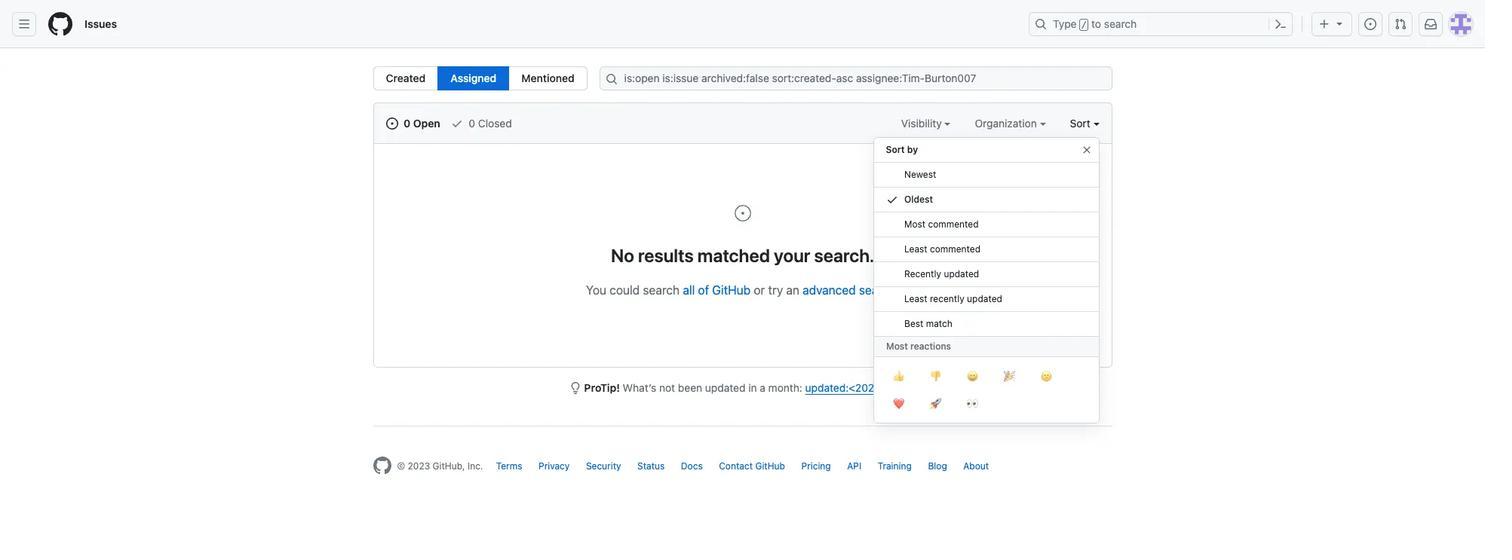 Task type: locate. For each thing, give the bounding box(es) containing it.
issue opened image left git pull request icon
[[1365, 18, 1377, 30]]

👀
[[967, 396, 978, 411]]

github right of
[[712, 284, 751, 297]]

1 0 from the left
[[404, 117, 411, 130]]

1 vertical spatial .
[[913, 382, 916, 395]]

0
[[404, 117, 411, 130], [469, 117, 475, 130]]

0 closed link
[[451, 115, 512, 131]]

about link
[[964, 461, 989, 472]]

github right contact at bottom
[[755, 461, 785, 472]]

😄
[[967, 369, 978, 384]]

1 vertical spatial sort
[[886, 144, 905, 155]]

sort inside "popup button"
[[1070, 117, 1091, 130]]

commented up least commented
[[928, 219, 978, 230]]

homepage image
[[48, 12, 72, 36], [373, 457, 391, 475]]

sort button
[[1070, 115, 1100, 131]]

github,
[[433, 461, 465, 472]]

© 2023 github, inc.
[[397, 461, 483, 472]]

pricing link
[[802, 461, 831, 472]]

2 0 from the left
[[469, 117, 475, 130]]

homepage image left ©
[[373, 457, 391, 475]]

check image
[[886, 194, 898, 206]]

matched
[[698, 245, 770, 266]]

0 vertical spatial commented
[[928, 219, 978, 230]]

least
[[904, 244, 927, 255], [904, 293, 927, 305]]

2 vertical spatial updated
[[705, 382, 746, 395]]

search
[[1104, 17, 1137, 30], [643, 284, 680, 297], [859, 284, 896, 297]]

organization button
[[975, 115, 1046, 131]]

😕 link
[[1028, 364, 1065, 391]]

1 vertical spatial least
[[904, 293, 927, 305]]

0 horizontal spatial .
[[896, 284, 899, 297]]

Search all issues text field
[[599, 66, 1112, 91]]

commented up the recently updated on the right of the page
[[930, 244, 980, 255]]

1 horizontal spatial sort
[[1070, 117, 1091, 130]]

issue opened image
[[386, 118, 398, 130]]

1 vertical spatial commented
[[930, 244, 980, 255]]

0 vertical spatial least
[[904, 244, 927, 255]]

check image
[[451, 118, 463, 130]]

0 vertical spatial updated
[[944, 269, 979, 280]]

you could search all of github or try an advanced search .
[[586, 284, 899, 297]]

1 horizontal spatial homepage image
[[373, 457, 391, 475]]

©
[[397, 461, 405, 472]]

github inside footer
[[755, 461, 785, 472]]

sort for sort by
[[886, 144, 905, 155]]

month:
[[768, 382, 803, 395]]

0 open
[[401, 117, 440, 130]]

Issues search field
[[599, 66, 1112, 91]]

best match
[[904, 318, 952, 330]]

0 vertical spatial github
[[712, 284, 751, 297]]

visibility button
[[901, 115, 951, 131]]

blog
[[928, 461, 947, 472]]

updated left in
[[705, 382, 746, 395]]

0 vertical spatial .
[[896, 284, 899, 297]]

least up the best
[[904, 293, 927, 305]]

notifications image
[[1425, 18, 1437, 30]]

0 right issue opened image
[[404, 117, 411, 130]]

an
[[786, 284, 800, 297]]

commented for most commented
[[928, 219, 978, 230]]

issues element
[[373, 66, 587, 91]]

0 vertical spatial homepage image
[[48, 12, 72, 36]]

.
[[896, 284, 899, 297], [913, 382, 916, 395]]

updated down recently updated link
[[967, 293, 1002, 305]]

commented for least commented
[[930, 244, 980, 255]]

commented
[[928, 219, 978, 230], [930, 244, 980, 255]]

sort left by
[[886, 144, 905, 155]]

0 horizontal spatial sort
[[886, 144, 905, 155]]

0 right check image
[[469, 117, 475, 130]]

search down search. on the top right
[[859, 284, 896, 297]]

sort
[[1070, 117, 1091, 130], [886, 144, 905, 155]]

could
[[610, 284, 640, 297]]

1 horizontal spatial search
[[859, 284, 896, 297]]

newest
[[904, 169, 936, 180]]

least up recently
[[904, 244, 927, 255]]

0 horizontal spatial 0
[[404, 117, 411, 130]]

all of github link
[[683, 284, 751, 297]]

most down the best
[[886, 341, 908, 352]]

inc.
[[468, 461, 483, 472]]

oldest link
[[874, 188, 1099, 213]]

issue opened image up the no results matched your search.
[[734, 204, 752, 223]]

about
[[964, 461, 989, 472]]

0 horizontal spatial homepage image
[[48, 12, 72, 36]]

🚀 link
[[917, 391, 954, 418]]

sort for sort
[[1070, 117, 1091, 130]]

search left all on the bottom of the page
[[643, 284, 680, 297]]

issue opened image
[[1365, 18, 1377, 30], [734, 204, 752, 223]]

your
[[774, 245, 811, 266]]

least recently updated
[[904, 293, 1002, 305]]

most down oldest
[[904, 219, 925, 230]]

created
[[386, 72, 426, 84]]

a
[[760, 382, 766, 395]]

0 vertical spatial most
[[904, 219, 925, 230]]

advanced
[[803, 284, 856, 297]]

1 least from the top
[[904, 244, 927, 255]]

search right to
[[1104, 17, 1137, 30]]

in
[[749, 382, 757, 395]]

by
[[907, 144, 918, 155]]

most commented link
[[874, 213, 1099, 238]]

updated
[[944, 269, 979, 280], [967, 293, 1002, 305], [705, 382, 746, 395]]

footer
[[361, 426, 1124, 513]]

1 horizontal spatial github
[[755, 461, 785, 472]]

1 horizontal spatial 0
[[469, 117, 475, 130]]

1 vertical spatial most
[[886, 341, 908, 352]]

type
[[1053, 17, 1077, 30]]

mentioned
[[522, 72, 575, 84]]

search.
[[814, 245, 874, 266]]

0 for open
[[404, 117, 411, 130]]

. for protip! what's not been updated in a month: updated:<2023-10-16 .
[[913, 382, 916, 395]]

training
[[878, 461, 912, 472]]

recently updated
[[904, 269, 979, 280]]

or
[[754, 284, 765, 297]]

light bulb image
[[569, 382, 581, 395]]

pricing
[[802, 461, 831, 472]]

🎉
[[1004, 369, 1015, 384]]

sort inside "menu"
[[886, 144, 905, 155]]

2023
[[408, 461, 430, 472]]

all
[[683, 284, 695, 297]]

privacy
[[539, 461, 570, 472]]

1 vertical spatial issue opened image
[[734, 204, 752, 223]]

sort up close menu 'icon'
[[1070, 117, 1091, 130]]

1 horizontal spatial issue opened image
[[1365, 18, 1377, 30]]

match
[[926, 318, 952, 330]]

updated:<2023-10-16 link
[[805, 382, 913, 395]]

updated up least recently updated
[[944, 269, 979, 280]]

1 vertical spatial github
[[755, 461, 785, 472]]

blog link
[[928, 461, 947, 472]]

0 vertical spatial sort
[[1070, 117, 1091, 130]]

1 horizontal spatial .
[[913, 382, 916, 395]]

1 vertical spatial homepage image
[[373, 457, 391, 475]]

16
[[902, 382, 913, 395]]

homepage image left issues
[[48, 12, 72, 36]]

2 least from the top
[[904, 293, 927, 305]]



Task type: vqa. For each thing, say whether or not it's contained in the screenshot.
the leftmost search
yes



Task type: describe. For each thing, give the bounding box(es) containing it.
sort by menu
[[873, 131, 1100, 436]]

most reactions
[[886, 341, 951, 352]]

closed
[[478, 117, 512, 130]]

least for least recently updated
[[904, 293, 927, 305]]

of
[[698, 284, 709, 297]]

😕
[[1041, 369, 1052, 384]]

been
[[678, 382, 702, 395]]

mentioned link
[[509, 66, 587, 91]]

0 horizontal spatial search
[[643, 284, 680, 297]]

recently
[[930, 293, 964, 305]]

👎
[[930, 369, 941, 384]]

❤️ link
[[880, 391, 917, 418]]

status link
[[637, 461, 665, 472]]

🚀
[[930, 396, 941, 411]]

triangle down image
[[1334, 17, 1346, 29]]

least commented
[[904, 244, 980, 255]]

command palette image
[[1275, 18, 1287, 30]]

recently
[[904, 269, 941, 280]]

organization
[[975, 117, 1040, 130]]

0 vertical spatial issue opened image
[[1365, 18, 1377, 30]]

best
[[904, 318, 923, 330]]

sort by
[[886, 144, 918, 155]]

no
[[611, 245, 634, 266]]

contact github link
[[719, 461, 785, 472]]

0 horizontal spatial issue opened image
[[734, 204, 752, 223]]

most commented
[[904, 219, 978, 230]]

most for most commented
[[904, 219, 925, 230]]

least recently updated link
[[874, 287, 1099, 312]]

. for you could search all of github or try an advanced search .
[[896, 284, 899, 297]]

training link
[[878, 461, 912, 472]]

git pull request image
[[1395, 18, 1407, 30]]

plus image
[[1319, 18, 1331, 30]]

you
[[586, 284, 607, 297]]

0 for closed
[[469, 117, 475, 130]]

what's
[[623, 382, 657, 395]]

updated:<2023-
[[805, 382, 886, 395]]

newest link
[[874, 163, 1099, 188]]

least commented link
[[874, 238, 1099, 263]]

api link
[[847, 461, 862, 472]]

protip!
[[584, 382, 620, 395]]

10-
[[886, 382, 902, 395]]

contact github
[[719, 461, 785, 472]]

0 horizontal spatial github
[[712, 284, 751, 297]]

to
[[1092, 17, 1101, 30]]

type / to search
[[1053, 17, 1137, 30]]

close menu image
[[1081, 144, 1093, 156]]

security link
[[586, 461, 621, 472]]

oldest
[[904, 194, 933, 205]]

least for least commented
[[904, 244, 927, 255]]

protip! what's not been updated in a month: updated:<2023-10-16 .
[[584, 382, 916, 395]]

terms
[[496, 461, 522, 472]]

reactions
[[910, 341, 951, 352]]

/
[[1082, 20, 1087, 30]]

recently updated link
[[874, 263, 1099, 287]]

2 horizontal spatial search
[[1104, 17, 1137, 30]]

0 open link
[[386, 115, 440, 131]]

footer containing © 2023 github, inc.
[[361, 426, 1124, 513]]

api
[[847, 461, 862, 472]]

status
[[637, 461, 665, 472]]

❤️
[[893, 396, 904, 411]]

privacy link
[[539, 461, 570, 472]]

search image
[[606, 73, 618, 85]]

visibility
[[901, 117, 945, 130]]

results
[[638, 245, 694, 266]]

try
[[768, 284, 783, 297]]

docs link
[[681, 461, 703, 472]]

security
[[586, 461, 621, 472]]

👍
[[893, 369, 904, 384]]

👀 link
[[954, 391, 991, 418]]

best match link
[[874, 312, 1099, 337]]

advanced search link
[[803, 284, 896, 297]]

issues
[[84, 17, 117, 30]]

1 vertical spatial updated
[[967, 293, 1002, 305]]

no results matched your search.
[[611, 245, 874, 266]]

most for most reactions
[[886, 341, 908, 352]]

contact
[[719, 461, 753, 472]]

😄 link
[[954, 364, 991, 391]]

terms link
[[496, 461, 522, 472]]

🎉 link
[[991, 364, 1028, 391]]



